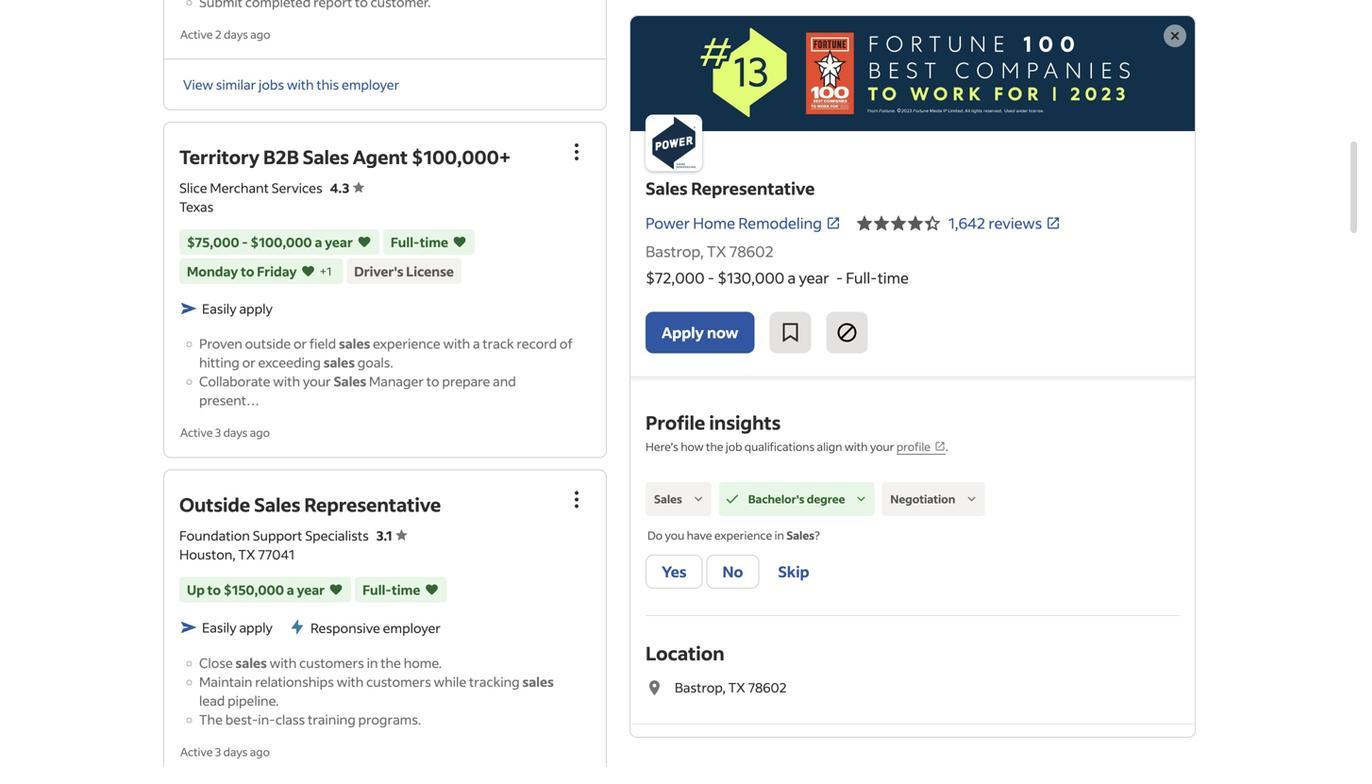 Task type: vqa. For each thing, say whether or not it's contained in the screenshot.
experience
yes



Task type: locate. For each thing, give the bounding box(es) containing it.
experience up no
[[714, 528, 772, 543]]

bastrop, tx 78602 for sales representative
[[646, 242, 774, 261]]

1 horizontal spatial or
[[294, 335, 307, 352]]

have
[[687, 528, 712, 543]]

or
[[294, 335, 307, 352], [242, 354, 256, 371]]

ago right 2
[[250, 27, 270, 42]]

in for sales
[[775, 528, 784, 543]]

houston, tx 77041
[[179, 546, 295, 563]]

to for manager
[[426, 373, 439, 390]]

1,642
[[949, 213, 986, 233]]

0 vertical spatial active
[[180, 27, 213, 42]]

job actions for outside sales representative is collapsed image
[[565, 488, 588, 511]]

1 vertical spatial full-
[[846, 268, 878, 287]]

texas
[[179, 198, 214, 215]]

employer
[[342, 76, 399, 93], [383, 619, 441, 636]]

employer right this
[[342, 76, 399, 93]]

1 vertical spatial your
[[870, 439, 894, 454]]

$100,000
[[251, 234, 312, 251]]

in inside close sales with customers in the home. maintain relationships with customers while tracking sales lead pipeline. the best-in-class training programs.
[[367, 654, 378, 671]]

field
[[310, 335, 336, 352]]

apply up outside
[[239, 300, 273, 317]]

$130,000
[[717, 268, 785, 287]]

0 vertical spatial employer
[[342, 76, 399, 93]]

experience up the goals.
[[373, 335, 441, 352]]

2 vertical spatial full-
[[363, 581, 392, 598]]

year up 1
[[325, 234, 353, 251]]

view
[[183, 76, 213, 93]]

matching qualification image right degree
[[853, 491, 870, 508]]

sales left missing qualification icon
[[654, 492, 682, 506]]

with up 'relationships'
[[270, 654, 297, 671]]

1 matches your preference image from the left
[[357, 233, 372, 252]]

1 vertical spatial bastrop,
[[675, 679, 726, 696]]

a for $130,000
[[788, 268, 796, 287]]

or up collaborate
[[242, 354, 256, 371]]

now
[[707, 323, 738, 342]]

bachelor's degree
[[748, 492, 845, 506]]

0 vertical spatial tx
[[707, 242, 726, 261]]

3 down present…
[[215, 425, 221, 440]]

a up +
[[315, 234, 322, 251]]

experience
[[373, 335, 441, 352], [714, 528, 772, 543]]

- up not interested icon
[[836, 268, 843, 287]]

to left the prepare
[[426, 373, 439, 390]]

bastrop, tx 78602 down 'home'
[[646, 242, 774, 261]]

matches your preference image up responsive at the bottom left
[[329, 580, 344, 599]]

the
[[706, 439, 723, 454], [381, 654, 401, 671]]

0 horizontal spatial in
[[367, 654, 378, 671]]

1 vertical spatial customers
[[366, 673, 431, 690]]

1 vertical spatial active 3 days ago
[[180, 745, 270, 759]]

outside sales representative button
[[179, 492, 441, 517]]

- up the "monday to friday"
[[242, 234, 248, 251]]

0 vertical spatial bastrop,
[[646, 242, 704, 261]]

customers down responsive at the bottom left
[[299, 654, 364, 671]]

1 vertical spatial to
[[426, 373, 439, 390]]

2 horizontal spatial tx
[[728, 679, 745, 696]]

2 easily from the top
[[202, 619, 237, 636]]

0 horizontal spatial your
[[303, 373, 331, 390]]

time down 4.3 out of 5 stars image
[[878, 268, 909, 287]]

view similar jobs with this employer link
[[183, 76, 399, 93]]

representative up power home remodeling link
[[691, 177, 815, 199]]

negotiation button
[[882, 482, 985, 516]]

the left home.
[[381, 654, 401, 671]]

matches your preference image left +
[[301, 262, 316, 281]]

monday
[[187, 263, 238, 280]]

0 vertical spatial 3
[[215, 425, 221, 440]]

driver's license
[[354, 263, 454, 280]]

matches your preference image up responsive employer
[[424, 580, 439, 599]]

to inside manager to prepare and present…
[[426, 373, 439, 390]]

with left this
[[287, 76, 314, 93]]

sales down field
[[323, 354, 355, 371]]

do
[[647, 528, 663, 543]]

0 horizontal spatial matches your preference image
[[301, 262, 316, 281]]

bastrop,
[[646, 242, 704, 261], [675, 679, 726, 696]]

tx for location
[[728, 679, 745, 696]]

1 vertical spatial or
[[242, 354, 256, 371]]

1 horizontal spatial the
[[706, 439, 723, 454]]

matches your preference image for $75,000 - $100,000 a year
[[357, 233, 372, 252]]

with up the prepare
[[443, 335, 470, 352]]

representative
[[691, 177, 815, 199], [304, 492, 441, 517]]

sales up 'power'
[[646, 177, 688, 199]]

apply
[[662, 323, 704, 342]]

b2b
[[263, 145, 299, 169]]

apply down the up to $150,000 a year
[[239, 619, 273, 636]]

time for outside sales representative
[[392, 581, 420, 598]]

full-
[[391, 234, 420, 251], [846, 268, 878, 287], [363, 581, 392, 598]]

0 vertical spatial apply
[[239, 300, 273, 317]]

$100,000+
[[412, 145, 511, 169]]

2 vertical spatial active
[[180, 745, 213, 759]]

0 vertical spatial active 3 days ago
[[180, 425, 270, 440]]

3 for outside
[[215, 745, 221, 759]]

0 vertical spatial time
[[420, 234, 448, 251]]

of
[[560, 335, 573, 352]]

your down exceeding
[[303, 373, 331, 390]]

1 vertical spatial tx
[[238, 546, 255, 563]]

apply now button
[[646, 312, 755, 354]]

.
[[946, 439, 948, 454]]

ago down present…
[[250, 425, 270, 440]]

prepare
[[442, 373, 490, 390]]

0 vertical spatial in
[[775, 528, 784, 543]]

1 vertical spatial 78602
[[748, 679, 787, 696]]

ago for sales
[[250, 745, 270, 759]]

your
[[303, 373, 331, 390], [870, 439, 894, 454]]

days right 2
[[224, 27, 248, 42]]

easily apply down the "monday to friday"
[[202, 300, 273, 317]]

1 vertical spatial easily
[[202, 619, 237, 636]]

1 vertical spatial apply
[[239, 619, 273, 636]]

full-time for sales
[[391, 234, 448, 251]]

0 horizontal spatial matches your preference image
[[357, 233, 372, 252]]

easily up proven
[[202, 300, 237, 317]]

full- up driver's license
[[391, 234, 420, 251]]

1 vertical spatial days
[[223, 425, 248, 440]]

matches your preference image
[[301, 262, 316, 281], [329, 580, 344, 599], [424, 580, 439, 599]]

1 vertical spatial ago
[[250, 425, 270, 440]]

1 horizontal spatial matches your preference image
[[329, 580, 344, 599]]

1 vertical spatial 3
[[215, 745, 221, 759]]

1 vertical spatial time
[[878, 268, 909, 287]]

full- up not interested icon
[[846, 268, 878, 287]]

your left profile
[[870, 439, 894, 454]]

2 active 3 days ago from the top
[[180, 745, 270, 759]]

a for $150,000
[[287, 581, 294, 598]]

0 vertical spatial easily apply
[[202, 300, 273, 317]]

1 horizontal spatial to
[[241, 263, 254, 280]]

proven outside or field sales
[[199, 335, 370, 352]]

0 vertical spatial year
[[325, 234, 353, 251]]

the left the job at the right bottom of page
[[706, 439, 723, 454]]

in down 'bachelor's'
[[775, 528, 784, 543]]

to for monday
[[241, 263, 254, 280]]

0 horizontal spatial to
[[207, 581, 221, 598]]

apply
[[239, 300, 273, 317], [239, 619, 273, 636]]

this
[[317, 76, 339, 93]]

1 horizontal spatial -
[[708, 268, 714, 287]]

sales right the tracking
[[522, 673, 554, 690]]

agent
[[353, 145, 408, 169]]

in down responsive employer
[[367, 654, 378, 671]]

skip
[[778, 562, 809, 582]]

0 vertical spatial the
[[706, 439, 723, 454]]

manager
[[369, 373, 424, 390]]

sales up sales goals.
[[339, 335, 370, 352]]

2 active from the top
[[180, 425, 213, 440]]

matching qualification image
[[724, 491, 741, 508], [853, 491, 870, 508]]

1 horizontal spatial representative
[[691, 177, 815, 199]]

full-time up responsive employer
[[363, 581, 420, 598]]

1 vertical spatial active
[[180, 425, 213, 440]]

bastrop, for sales representative
[[646, 242, 704, 261]]

0 vertical spatial experience
[[373, 335, 441, 352]]

active down the the
[[180, 745, 213, 759]]

a right $130,000
[[788, 268, 796, 287]]

1 vertical spatial experience
[[714, 528, 772, 543]]

0 horizontal spatial experience
[[373, 335, 441, 352]]

1 vertical spatial bastrop, tx 78602
[[675, 679, 787, 696]]

ago down in-
[[250, 745, 270, 759]]

specialists
[[305, 527, 369, 544]]

matches your preference image up license
[[452, 233, 467, 252]]

1 vertical spatial in
[[367, 654, 378, 671]]

to left the friday
[[241, 263, 254, 280]]

the inside close sales with customers in the home. maintain relationships with customers while tracking sales lead pipeline. the best-in-class training programs.
[[381, 654, 401, 671]]

2 matches your preference image from the left
[[452, 233, 467, 252]]

1 vertical spatial representative
[[304, 492, 441, 517]]

close sales with customers in the home. maintain relationships with customers while tracking sales lead pipeline. the best-in-class training programs.
[[199, 654, 554, 728]]

customers down home.
[[366, 673, 431, 690]]

view similar jobs with this employer
[[183, 76, 399, 93]]

time up license
[[420, 234, 448, 251]]

not interested image
[[836, 321, 858, 344]]

0 horizontal spatial the
[[381, 654, 401, 671]]

home.
[[404, 654, 442, 671]]

1 easily apply from the top
[[202, 300, 273, 317]]

matches your preference image up driver's
[[357, 233, 372, 252]]

0 vertical spatial to
[[241, 263, 254, 280]]

0 horizontal spatial -
[[242, 234, 248, 251]]

bastrop, for location
[[675, 679, 726, 696]]

days down best-
[[223, 745, 248, 759]]

0 vertical spatial bastrop, tx 78602
[[646, 242, 774, 261]]

1 horizontal spatial tx
[[707, 242, 726, 261]]

relationships
[[255, 673, 334, 690]]

matching qualification image right missing qualification icon
[[724, 491, 741, 508]]

tx
[[707, 242, 726, 261], [238, 546, 255, 563], [728, 679, 745, 696]]

3
[[215, 425, 221, 440], [215, 745, 221, 759]]

1 3 from the top
[[215, 425, 221, 440]]

days
[[224, 27, 248, 42], [223, 425, 248, 440], [223, 745, 248, 759]]

full-time up license
[[391, 234, 448, 251]]

active 3 days ago
[[180, 425, 270, 440], [180, 745, 270, 759]]

bastrop, up the $72,000
[[646, 242, 704, 261]]

2 vertical spatial ago
[[250, 745, 270, 759]]

employer up home.
[[383, 619, 441, 636]]

- for $75,000
[[242, 234, 248, 251]]

2 horizontal spatial -
[[836, 268, 843, 287]]

2 vertical spatial days
[[223, 745, 248, 759]]

2 vertical spatial year
[[297, 581, 325, 598]]

2 vertical spatial to
[[207, 581, 221, 598]]

0 vertical spatial easily
[[202, 300, 237, 317]]

time up responsive employer
[[392, 581, 420, 598]]

0 vertical spatial or
[[294, 335, 307, 352]]

matches your preference image
[[357, 233, 372, 252], [452, 233, 467, 252]]

customers
[[299, 654, 364, 671], [366, 673, 431, 690]]

0 vertical spatial 78602
[[729, 242, 774, 261]]

0 horizontal spatial representative
[[304, 492, 441, 517]]

missing qualification image
[[963, 491, 980, 508]]

1 horizontal spatial experience
[[714, 528, 772, 543]]

1 horizontal spatial matching qualification image
[[853, 491, 870, 508]]

1 horizontal spatial matches your preference image
[[452, 233, 467, 252]]

2 horizontal spatial matches your preference image
[[424, 580, 439, 599]]

easily up close
[[202, 619, 237, 636]]

78602 for sales representative
[[729, 242, 774, 261]]

a left track
[[473, 335, 480, 352]]

3 down the the
[[215, 745, 221, 759]]

0 vertical spatial full-time
[[391, 234, 448, 251]]

days for territory
[[223, 425, 248, 440]]

full- up responsive employer
[[363, 581, 392, 598]]

active down present…
[[180, 425, 213, 440]]

1 horizontal spatial customers
[[366, 673, 431, 690]]

2 horizontal spatial to
[[426, 373, 439, 390]]

foundation support specialists
[[179, 527, 369, 544]]

4.3 out of 5 stars image
[[856, 212, 941, 235]]

close job details image
[[1164, 25, 1186, 47]]

1 matching qualification image from the left
[[724, 491, 741, 508]]

1 vertical spatial full-time
[[363, 581, 420, 598]]

0 horizontal spatial customers
[[299, 654, 364, 671]]

power home remodeling link
[[646, 212, 841, 235]]

yes button
[[646, 555, 703, 589]]

1 vertical spatial the
[[381, 654, 401, 671]]

hitting
[[199, 354, 240, 371]]

while
[[434, 673, 466, 690]]

active 3 days ago down present…
[[180, 425, 270, 440]]

year up save this job "image"
[[799, 268, 829, 287]]

with down exceeding
[[273, 373, 300, 390]]

easily
[[202, 300, 237, 317], [202, 619, 237, 636]]

class
[[275, 711, 305, 728]]

time
[[420, 234, 448, 251], [878, 268, 909, 287], [392, 581, 420, 598]]

3 active from the top
[[180, 745, 213, 759]]

- right the $72,000
[[708, 268, 714, 287]]

active 3 days ago down the the
[[180, 745, 270, 759]]

0 vertical spatial full-
[[391, 234, 420, 251]]

year for sales
[[325, 234, 353, 251]]

- for $72,000
[[708, 268, 714, 287]]

bastrop, tx 78602 down location
[[675, 679, 787, 696]]

2 vertical spatial time
[[392, 581, 420, 598]]

year up responsive at the bottom left
[[297, 581, 325, 598]]

manager to prepare and present…
[[199, 373, 516, 409]]

here's
[[646, 439, 678, 454]]

with
[[287, 76, 314, 93], [443, 335, 470, 352], [273, 373, 300, 390], [845, 439, 868, 454], [270, 654, 297, 671], [337, 673, 364, 690]]

4.3 out of five stars rating image
[[330, 179, 365, 196]]

1 vertical spatial easily apply
[[202, 619, 273, 636]]

sales inside sales button
[[654, 492, 682, 506]]

1,642 reviews
[[949, 213, 1042, 233]]

77041
[[258, 546, 295, 563]]

0 horizontal spatial matching qualification image
[[724, 491, 741, 508]]

the
[[199, 711, 223, 728]]

a right $150,000
[[287, 581, 294, 598]]

2 3 from the top
[[215, 745, 221, 759]]

ago
[[250, 27, 270, 42], [250, 425, 270, 440], [250, 745, 270, 759]]

active left 2
[[180, 27, 213, 42]]

year
[[325, 234, 353, 251], [799, 268, 829, 287], [297, 581, 325, 598]]

easily apply down $150,000
[[202, 619, 273, 636]]

active 3 days ago for territory
[[180, 425, 270, 440]]

representative up the 3.1
[[304, 492, 441, 517]]

1 horizontal spatial your
[[870, 439, 894, 454]]

to right up
[[207, 581, 221, 598]]

2 vertical spatial tx
[[728, 679, 745, 696]]

bastrop, down location
[[675, 679, 726, 696]]

tracking
[[469, 673, 520, 690]]

or up exceeding
[[294, 335, 307, 352]]

insights
[[709, 410, 781, 435]]

days down present…
[[223, 425, 248, 440]]

2
[[215, 27, 222, 42]]

0 vertical spatial representative
[[691, 177, 815, 199]]

power home remodeling logo image
[[631, 16, 1195, 131], [646, 115, 702, 171]]

slice
[[179, 179, 207, 196]]

location
[[646, 641, 725, 666]]

1 horizontal spatial in
[[775, 528, 784, 543]]

1 active 3 days ago from the top
[[180, 425, 270, 440]]

0 horizontal spatial or
[[242, 354, 256, 371]]

bachelor's degree button
[[719, 482, 874, 516]]



Task type: describe. For each thing, give the bounding box(es) containing it.
training
[[308, 711, 356, 728]]

friday
[[257, 263, 297, 280]]

1 active from the top
[[180, 27, 213, 42]]

profile
[[646, 410, 705, 435]]

responsive employer
[[311, 619, 441, 636]]

78602 for location
[[748, 679, 787, 696]]

here's how the job qualifications align with your
[[646, 439, 897, 454]]

and
[[493, 373, 516, 390]]

2 easily apply from the top
[[202, 619, 273, 636]]

track
[[483, 335, 514, 352]]

responsive
[[311, 619, 380, 636]]

1 easily from the top
[[202, 300, 237, 317]]

experience with a track record of hitting or exceeding
[[199, 335, 573, 371]]

full- for representative
[[363, 581, 392, 598]]

2 apply from the top
[[239, 619, 273, 636]]

profile insights
[[646, 410, 781, 435]]

qualifications
[[745, 439, 815, 454]]

1 vertical spatial year
[[799, 268, 829, 287]]

services
[[271, 179, 322, 196]]

0 vertical spatial customers
[[299, 654, 364, 671]]

in for the
[[367, 654, 378, 671]]

?
[[815, 528, 820, 543]]

0 vertical spatial days
[[224, 27, 248, 42]]

jobs
[[259, 76, 284, 93]]

no
[[723, 562, 743, 582]]

bastrop, tx 78602 for location
[[675, 679, 787, 696]]

houston,
[[179, 546, 236, 563]]

license
[[406, 263, 454, 280]]

$150,000
[[224, 581, 284, 598]]

apply now
[[662, 323, 738, 342]]

3.1 out of five stars rating image
[[376, 527, 407, 544]]

$75,000
[[187, 234, 239, 251]]

matches your preference image for monday to friday
[[301, 262, 316, 281]]

slice merchant services
[[179, 179, 322, 196]]

with inside experience with a track record of hitting or exceeding
[[443, 335, 470, 352]]

experience inside experience with a track record of hitting or exceeding
[[373, 335, 441, 352]]

pipeline.
[[228, 692, 279, 709]]

+ 1
[[320, 264, 332, 279]]

0 vertical spatial your
[[303, 373, 331, 390]]

matches your preference image for up to $150,000 a year
[[329, 580, 344, 599]]

exceeding
[[258, 354, 321, 371]]

close
[[199, 654, 233, 671]]

how
[[681, 439, 704, 454]]

1 vertical spatial employer
[[383, 619, 441, 636]]

collaborate
[[199, 373, 270, 390]]

3.1
[[376, 527, 392, 544]]

+
[[320, 264, 327, 279]]

present…
[[199, 392, 260, 409]]

outside
[[245, 335, 291, 352]]

sales goals.
[[323, 354, 393, 371]]

to for up
[[207, 581, 221, 598]]

programs.
[[358, 711, 421, 728]]

home
[[693, 213, 735, 233]]

active for territory b2b sales agent $100,000+
[[180, 425, 213, 440]]

save this job image
[[779, 321, 802, 344]]

active 3 days ago for outside
[[180, 745, 270, 759]]

a for $100,000
[[315, 234, 322, 251]]

$72,000
[[646, 268, 705, 287]]

tx for sales representative
[[707, 242, 726, 261]]

2 matching qualification image from the left
[[853, 491, 870, 508]]

power home remodeling
[[646, 213, 822, 233]]

degree
[[807, 492, 845, 506]]

or inside experience with a track record of hitting or exceeding
[[242, 354, 256, 371]]

missing qualification image
[[690, 491, 707, 508]]

1 apply from the top
[[239, 300, 273, 317]]

bachelor's
[[748, 492, 805, 506]]

sales representative
[[646, 177, 815, 199]]

best-
[[225, 711, 258, 728]]

1
[[327, 264, 332, 279]]

4.3
[[330, 179, 349, 196]]

yes
[[662, 562, 687, 582]]

sales up support
[[254, 492, 301, 517]]

sales button
[[646, 482, 711, 516]]

0 vertical spatial ago
[[250, 27, 270, 42]]

with up training
[[337, 673, 364, 690]]

active for outside sales representative
[[180, 745, 213, 759]]

sales down sales goals.
[[334, 373, 366, 390]]

profile link
[[897, 439, 946, 455]]

matches your preference image for full-time
[[452, 233, 467, 252]]

in-
[[258, 711, 275, 728]]

job
[[726, 439, 742, 454]]

driver's
[[354, 263, 403, 280]]

full- for sales
[[391, 234, 420, 251]]

you
[[665, 528, 685, 543]]

a inside experience with a track record of hitting or exceeding
[[473, 335, 480, 352]]

with right align
[[845, 439, 868, 454]]

goals.
[[358, 354, 393, 371]]

job actions for territory b2b sales agent $100,000+ is collapsed image
[[565, 141, 588, 163]]

year for representative
[[297, 581, 325, 598]]

record
[[517, 335, 557, 352]]

monday to friday
[[187, 263, 297, 280]]

matches your preference image for full-time
[[424, 580, 439, 599]]

time for territory b2b sales agent $100,000+
[[420, 234, 448, 251]]

align
[[817, 439, 842, 454]]

sales up 4.3
[[303, 145, 349, 169]]

territory b2b sales agent $100,000+
[[179, 145, 511, 169]]

1,642 reviews link
[[949, 213, 1061, 233]]

maintain
[[199, 673, 252, 690]]

days for outside
[[223, 745, 248, 759]]

lead
[[199, 692, 225, 709]]

outside sales representative
[[179, 492, 441, 517]]

proven
[[199, 335, 242, 352]]

profile
[[897, 439, 931, 454]]

ago for b2b
[[250, 425, 270, 440]]

3 for territory
[[215, 425, 221, 440]]

$75,000 - $100,000 a year
[[187, 234, 353, 251]]

active 2 days ago
[[180, 27, 270, 42]]

sales up maintain
[[236, 654, 267, 671]]

0 horizontal spatial tx
[[238, 546, 255, 563]]

sales down bachelor's degree button
[[786, 528, 815, 543]]

reviews
[[989, 213, 1042, 233]]

$72,000 - $130,000 a year - full-time
[[646, 268, 909, 287]]

no button
[[707, 555, 759, 589]]

negotiation
[[890, 492, 955, 506]]

full-time for representative
[[363, 581, 420, 598]]



